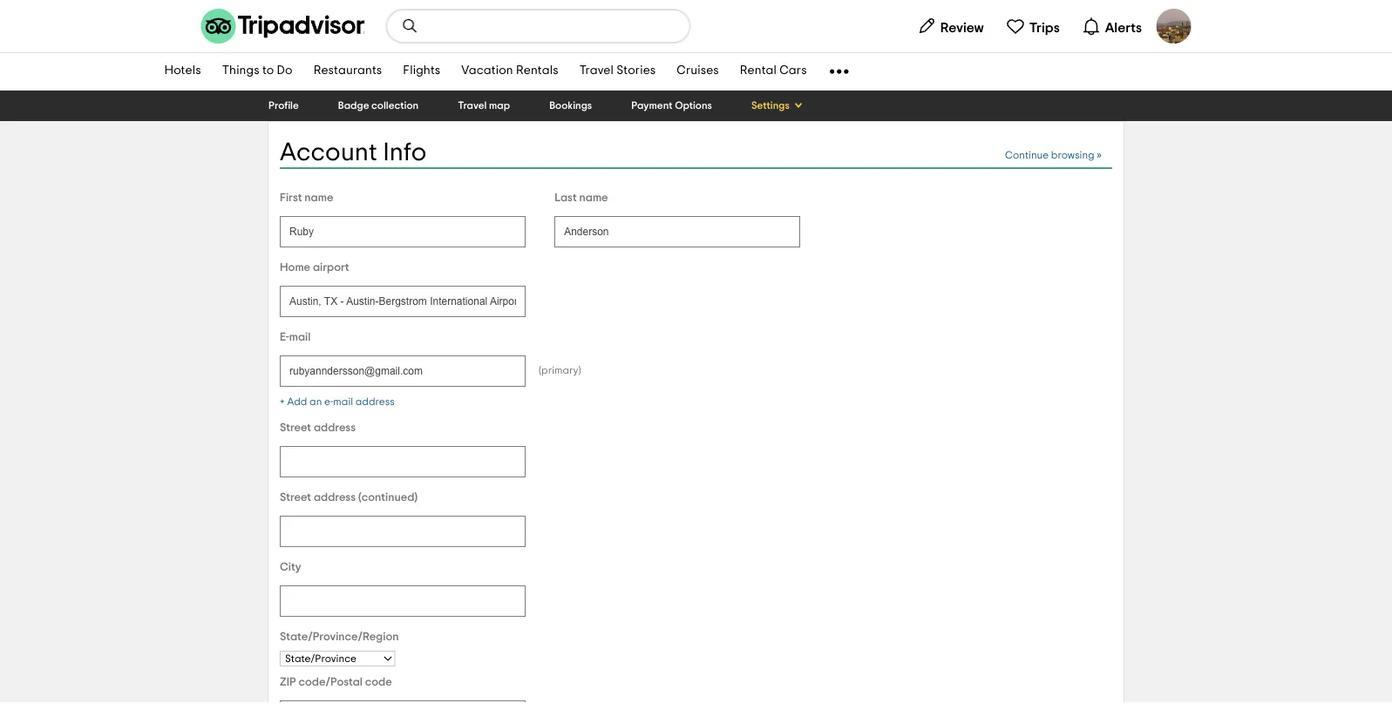 Task type: vqa. For each thing, say whether or not it's contained in the screenshot.
Profile link
yes



Task type: locate. For each thing, give the bounding box(es) containing it.
name right "first"
[[305, 192, 333, 203]]

1 horizontal spatial mail
[[333, 397, 353, 407]]

1 horizontal spatial name
[[579, 192, 608, 203]]

0 horizontal spatial name
[[305, 192, 333, 203]]

state/province/region
[[280, 632, 399, 643]]

0 horizontal spatial travel
[[458, 101, 487, 111]]

an
[[310, 397, 322, 407]]

flights link
[[393, 53, 451, 90]]

street
[[280, 422, 311, 434], [280, 492, 311, 503]]

0 vertical spatial street
[[280, 422, 311, 434]]

None text field
[[280, 216, 526, 248], [280, 286, 526, 317], [280, 356, 526, 387], [280, 216, 526, 248], [280, 286, 526, 317], [280, 356, 526, 387]]

name
[[305, 192, 333, 203], [579, 192, 608, 203]]

name for first name
[[305, 192, 333, 203]]

(continued)
[[358, 492, 418, 503]]

None search field
[[388, 10, 689, 42]]

1 horizontal spatial travel
[[580, 65, 614, 77]]

address
[[356, 397, 395, 407], [314, 422, 356, 434], [314, 492, 356, 503]]

address left (continued)
[[314, 492, 356, 503]]

do
[[277, 65, 293, 77]]

settings
[[752, 101, 790, 111]]

2 name from the left
[[579, 192, 608, 203]]

home airport
[[280, 262, 349, 273]]

2 vertical spatial address
[[314, 492, 356, 503]]

address down "+ add an e-mail address"
[[314, 422, 356, 434]]

zip
[[280, 677, 296, 688]]

1 vertical spatial street
[[280, 492, 311, 503]]

continue browsing » link
[[1005, 150, 1102, 160]]

map
[[489, 101, 510, 111]]

browsing
[[1051, 150, 1095, 160]]

address right 'e-'
[[356, 397, 395, 407]]

street up city
[[280, 492, 311, 503]]

flights
[[403, 65, 441, 77]]

payment options link
[[631, 101, 712, 111]]

vacation
[[462, 65, 513, 77]]

restaurants
[[314, 65, 382, 77]]

1 vertical spatial address
[[314, 422, 356, 434]]

City text field
[[280, 586, 526, 617]]

alerts
[[1105, 20, 1142, 34]]

address for street address (continued)
[[314, 492, 356, 503]]

0 vertical spatial travel
[[580, 65, 614, 77]]

add
[[287, 397, 307, 407]]

cruises link
[[666, 53, 730, 90]]

1 name from the left
[[305, 192, 333, 203]]

account
[[280, 140, 377, 166]]

zip code/postal code
[[280, 677, 392, 688]]

bookings
[[549, 101, 592, 111]]

stories
[[617, 65, 656, 77]]

code/postal
[[299, 677, 363, 688]]

travel left map
[[458, 101, 487, 111]]

Street address text field
[[280, 446, 526, 478]]

profile picture image
[[1157, 9, 1191, 44]]

travel left stories
[[580, 65, 614, 77]]

mail
[[289, 332, 311, 343], [333, 397, 353, 407]]

travel stories
[[580, 65, 656, 77]]

None text field
[[555, 216, 801, 248]]

profile
[[269, 101, 299, 111]]

first
[[280, 192, 302, 203]]

travel
[[580, 65, 614, 77], [458, 101, 487, 111]]

info
[[383, 140, 427, 166]]

+
[[280, 397, 285, 407]]

2 street from the top
[[280, 492, 311, 503]]

street down add
[[280, 422, 311, 434]]

mail right an at bottom
[[333, 397, 353, 407]]

1 vertical spatial travel
[[458, 101, 487, 111]]

mail up add
[[289, 332, 311, 343]]

cars
[[780, 65, 807, 77]]

0 vertical spatial mail
[[289, 332, 311, 343]]

street address (continued)
[[280, 492, 418, 503]]

name right last
[[579, 192, 608, 203]]

1 street from the top
[[280, 422, 311, 434]]



Task type: describe. For each thing, give the bounding box(es) containing it.
street for street address
[[280, 422, 311, 434]]

options
[[675, 101, 712, 111]]

»
[[1097, 150, 1102, 160]]

account info
[[280, 140, 427, 166]]

vacation rentals link
[[451, 53, 569, 90]]

travel for travel stories
[[580, 65, 614, 77]]

e-mail
[[280, 332, 311, 343]]

hotels
[[164, 65, 201, 77]]

to
[[262, 65, 274, 77]]

hotels link
[[154, 53, 212, 90]]

collection
[[371, 101, 419, 111]]

street for street address (continued)
[[280, 492, 311, 503]]

payment options
[[631, 101, 712, 111]]

badge
[[338, 101, 369, 111]]

search image
[[402, 17, 419, 35]]

0 vertical spatial address
[[356, 397, 395, 407]]

badge collection link
[[338, 101, 419, 111]]

ZIP code/Postal code text field
[[280, 701, 526, 704]]

alerts link
[[1074, 9, 1150, 44]]

things to do
[[222, 65, 293, 77]]

review link
[[910, 9, 992, 44]]

Street address (continued) text field
[[280, 516, 526, 547]]

0 horizontal spatial mail
[[289, 332, 311, 343]]

code
[[365, 677, 392, 688]]

e-
[[324, 397, 333, 407]]

home
[[280, 262, 310, 273]]

review
[[941, 20, 984, 34]]

travel stories link
[[569, 53, 666, 90]]

travel for travel map
[[458, 101, 487, 111]]

address for street address
[[314, 422, 356, 434]]

city
[[280, 562, 301, 573]]

last name
[[555, 192, 608, 203]]

trips link
[[999, 9, 1067, 44]]

continue
[[1005, 150, 1049, 160]]

things to do link
[[212, 53, 303, 90]]

bookings link
[[549, 101, 592, 111]]

things
[[222, 65, 260, 77]]

name for last name
[[579, 192, 608, 203]]

first name
[[280, 192, 333, 203]]

rental cars link
[[730, 53, 818, 90]]

last
[[555, 192, 577, 203]]

(primary)
[[539, 366, 581, 376]]

cruises
[[677, 65, 719, 77]]

street address
[[280, 422, 356, 434]]

payment
[[631, 101, 673, 111]]

profile link
[[269, 101, 299, 111]]

continue browsing »
[[1005, 150, 1102, 160]]

badge collection
[[338, 101, 419, 111]]

e-
[[280, 332, 289, 343]]

travel map link
[[458, 101, 510, 111]]

airport
[[313, 262, 349, 273]]

rental
[[740, 65, 777, 77]]

+ add an e-mail address
[[280, 397, 395, 407]]

tripadvisor image
[[201, 9, 365, 44]]

restaurants link
[[303, 53, 393, 90]]

vacation rentals
[[462, 65, 559, 77]]

travel map
[[458, 101, 510, 111]]

1 vertical spatial mail
[[333, 397, 353, 407]]

trips
[[1030, 20, 1060, 34]]

rental cars
[[740, 65, 807, 77]]

rentals
[[516, 65, 559, 77]]



